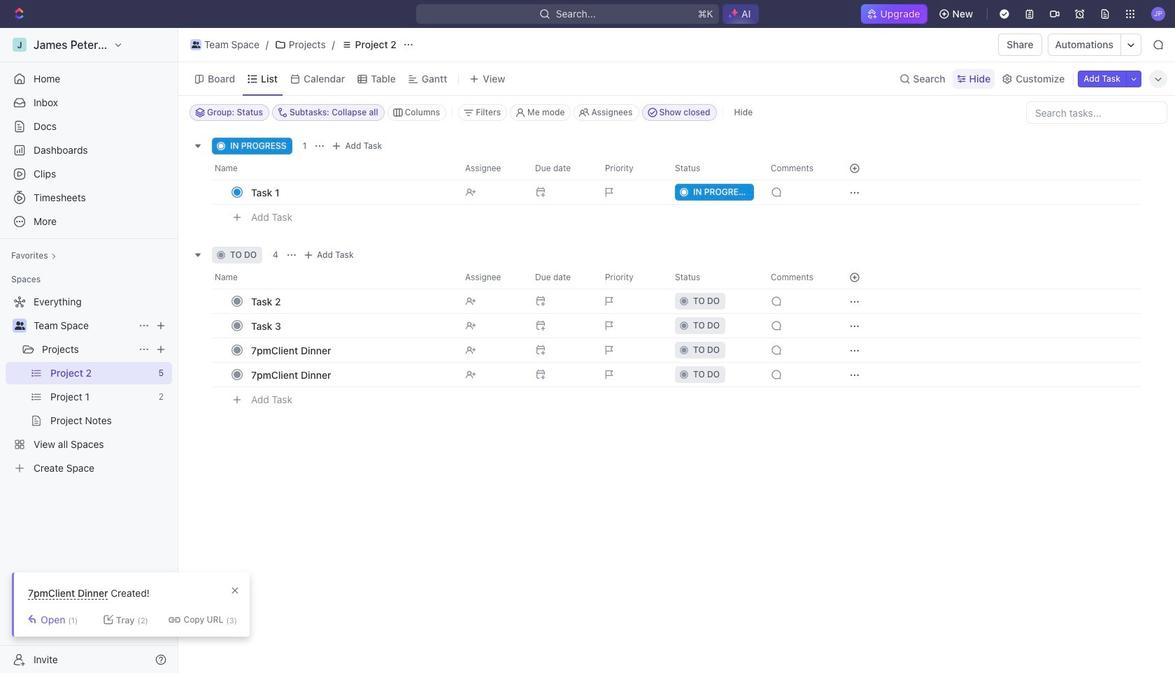 Task type: vqa. For each thing, say whether or not it's contained in the screenshot.
your
no



Task type: describe. For each thing, give the bounding box(es) containing it.
1 horizontal spatial user group image
[[192, 41, 200, 48]]

james peterson's workspace, , element
[[13, 38, 27, 52]]

sidebar navigation
[[0, 28, 181, 674]]

Search tasks... text field
[[1027, 102, 1167, 123]]



Task type: locate. For each thing, give the bounding box(es) containing it.
user group image inside sidebar navigation
[[14, 322, 25, 330]]

tree inside sidebar navigation
[[6, 291, 172, 480]]

0 horizontal spatial user group image
[[14, 322, 25, 330]]

0 vertical spatial user group image
[[192, 41, 200, 48]]

tree
[[6, 291, 172, 480]]

1 vertical spatial user group image
[[14, 322, 25, 330]]

user group image
[[192, 41, 200, 48], [14, 322, 25, 330]]



